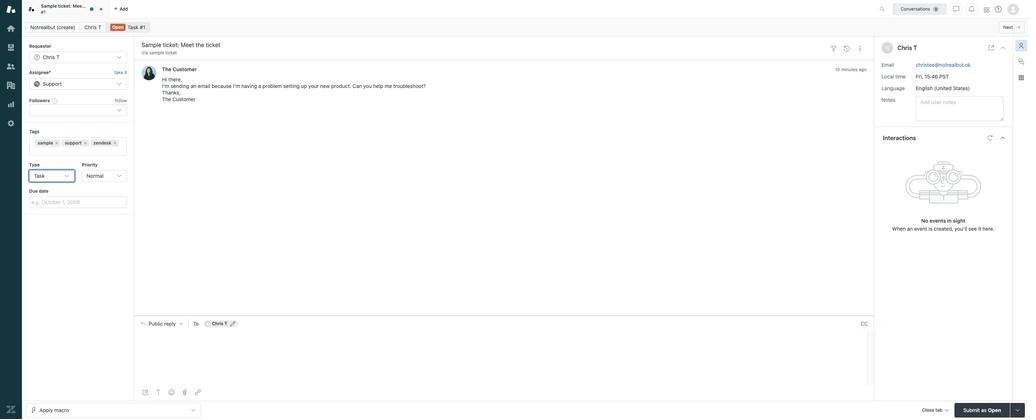 Task type: vqa. For each thing, say whether or not it's contained in the screenshot.
Dashboard tab
no



Task type: describe. For each thing, give the bounding box(es) containing it.
customer inside hi there, i'm sending an email because i'm having a problem setting up your new product. can you help me troubleshoot? thanks, the customer
[[172, 96, 195, 102]]

in
[[947, 217, 952, 224]]

english (united states)
[[916, 85, 970, 91]]

add link (cmd k) image
[[195, 389, 201, 395]]

tabs tab list
[[22, 0, 872, 18]]

chris t link
[[80, 22, 106, 32]]

setting
[[283, 83, 300, 89]]

fri, 15:46 pst
[[916, 73, 949, 79]]

Due date field
[[29, 197, 127, 208]]

chris t right christee@notrealbut.ok image
[[212, 321, 227, 326]]

can
[[353, 83, 362, 89]]

10 minutes ago
[[835, 67, 867, 72]]

requester element
[[29, 52, 127, 63]]

ticket actions image
[[857, 46, 863, 51]]

close tab
[[922, 407, 942, 413]]

zendesk support image
[[6, 5, 16, 14]]

zendesk products image
[[984, 7, 989, 12]]

next button
[[999, 22, 1025, 33]]

assignee* element
[[29, 78, 127, 90]]

because
[[212, 83, 232, 89]]

draft mode image
[[142, 389, 148, 395]]

apply
[[39, 407, 53, 413]]

normal
[[87, 173, 104, 179]]

problem
[[263, 83, 282, 89]]

meet
[[73, 3, 84, 9]]

there,
[[168, 76, 182, 83]]

support
[[65, 140, 82, 145]]

to
[[193, 320, 199, 327]]

follow button
[[115, 97, 127, 104]]

close tab button
[[919, 403, 952, 418]]

get help image
[[995, 6, 1002, 12]]

sending
[[171, 83, 189, 89]]

language
[[882, 85, 905, 91]]

see
[[968, 225, 977, 232]]

assignee*
[[29, 70, 51, 75]]

avatar image
[[142, 66, 156, 80]]

chris t inside secondary element
[[84, 24, 101, 30]]

priority
[[82, 162, 98, 167]]

(united
[[934, 85, 952, 91]]

ticket:
[[58, 3, 72, 9]]

1 horizontal spatial open
[[988, 407, 1001, 413]]

t inside secondary element
[[98, 24, 101, 30]]

help
[[373, 83, 383, 89]]

chris right christee@notrealbut.ok image
[[212, 321, 223, 326]]

open inside secondary element
[[112, 24, 124, 30]]

close image inside tabs tab list
[[97, 5, 105, 13]]

pst
[[939, 73, 949, 79]]

cc
[[861, 320, 868, 327]]

christee@notrealbut.ok image
[[205, 321, 211, 327]]

1 horizontal spatial ticket
[[165, 50, 177, 55]]

notrealbut (create)
[[30, 24, 75, 30]]

remove image for sample
[[55, 141, 59, 145]]

the
[[85, 3, 92, 9]]

sight
[[953, 217, 965, 224]]

it inside button
[[124, 70, 127, 75]]

view more details image
[[988, 45, 994, 51]]

interactions
[[883, 135, 916, 141]]

cc button
[[861, 320, 868, 327]]

it inside the no events in sight when an event is created, you'll see it here.
[[978, 225, 981, 232]]

fri,
[[916, 73, 923, 79]]

#1 inside sample ticket: meet the ticket #1
[[41, 9, 46, 15]]

chris up time
[[898, 45, 912, 51]]

support
[[43, 81, 62, 87]]

events
[[930, 217, 946, 224]]

the customer
[[162, 66, 197, 72]]

task button
[[29, 170, 74, 182]]

public reply button
[[135, 316, 188, 331]]

created,
[[934, 225, 953, 232]]

take
[[114, 70, 123, 75]]

me
[[385, 83, 392, 89]]

displays possible ticket submission types image
[[1015, 407, 1021, 413]]

type
[[29, 162, 40, 167]]

insert emojis image
[[169, 389, 174, 395]]

0 vertical spatial sample
[[149, 50, 164, 55]]

english
[[916, 85, 933, 91]]

close
[[922, 407, 934, 413]]

ticket inside sample ticket: meet the ticket #1
[[93, 3, 105, 9]]

notifications image
[[969, 6, 975, 12]]

email
[[882, 62, 894, 68]]

edit user image
[[230, 321, 235, 326]]

an inside hi there, i'm sending an email because i'm having a problem setting up your new product. can you help me troubleshoot? thanks, the customer
[[191, 83, 196, 89]]

filter image
[[831, 46, 837, 51]]

10 minutes ago text field
[[835, 67, 867, 72]]

task #1
[[128, 24, 145, 30]]

ago
[[859, 67, 867, 72]]

(create)
[[57, 24, 75, 30]]

due date
[[29, 188, 48, 194]]

0 horizontal spatial sample
[[38, 140, 53, 145]]

secondary element
[[22, 20, 1030, 35]]

remove image
[[83, 141, 88, 145]]

hi
[[162, 76, 167, 83]]

organizations image
[[6, 81, 16, 90]]

local
[[882, 73, 894, 79]]

notrealbut
[[30, 24, 55, 30]]

new
[[320, 83, 330, 89]]

you
[[363, 83, 372, 89]]

submit as open
[[963, 407, 1001, 413]]

no
[[921, 217, 928, 224]]

task for task #1
[[128, 24, 138, 30]]

via
[[142, 50, 148, 55]]



Task type: locate. For each thing, give the bounding box(es) containing it.
chris t
[[84, 24, 101, 30], [898, 45, 917, 51], [43, 54, 60, 60], [212, 321, 227, 326]]

tab
[[22, 0, 110, 18]]

email
[[198, 83, 210, 89]]

info on adding followers image
[[52, 98, 58, 104]]

2 the from the top
[[162, 96, 171, 102]]

t
[[98, 24, 101, 30], [914, 45, 917, 51], [56, 54, 60, 60], [224, 321, 227, 326]]

sample ticket: meet the ticket #1
[[41, 3, 105, 15]]

events image
[[844, 46, 850, 51]]

1 horizontal spatial #1
[[140, 24, 145, 30]]

0 horizontal spatial i'm
[[162, 83, 169, 89]]

chris down requester
[[43, 54, 55, 60]]

take it button
[[114, 69, 127, 77]]

1 vertical spatial close image
[[1000, 45, 1006, 51]]

customer context image
[[1018, 43, 1024, 49]]

task inside secondary element
[[128, 24, 138, 30]]

#1 down sample at the top of page
[[41, 9, 46, 15]]

the
[[162, 66, 171, 72], [162, 96, 171, 102]]

1 vertical spatial customer
[[172, 96, 195, 102]]

notrealbut (create) button
[[26, 22, 80, 32]]

i'm left having
[[233, 83, 240, 89]]

sample
[[41, 3, 57, 9]]

sample right via
[[149, 50, 164, 55]]

remove image
[[55, 141, 59, 145], [113, 141, 117, 145]]

1 horizontal spatial i'm
[[233, 83, 240, 89]]

followers element
[[29, 104, 127, 116]]

Add user notes text field
[[916, 96, 1004, 121]]

1 horizontal spatial sample
[[149, 50, 164, 55]]

ticket up 'the customer' link
[[165, 50, 177, 55]]

submit
[[963, 407, 980, 413]]

1 vertical spatial #1
[[140, 24, 145, 30]]

close image right view more details icon
[[1000, 45, 1006, 51]]

10
[[835, 67, 840, 72]]

chris t down requester
[[43, 54, 60, 60]]

apply macro
[[39, 407, 69, 413]]

i'm
[[162, 83, 169, 89], [233, 83, 240, 89]]

minutes
[[841, 67, 858, 72]]

an left event
[[907, 225, 913, 232]]

ticket right the
[[93, 3, 105, 9]]

1 horizontal spatial close image
[[1000, 45, 1006, 51]]

0 horizontal spatial remove image
[[55, 141, 59, 145]]

notes
[[882, 97, 895, 103]]

add
[[120, 6, 128, 11]]

tab containing sample ticket: meet the ticket
[[22, 0, 110, 18]]

1 horizontal spatial it
[[978, 225, 981, 232]]

follow
[[115, 98, 127, 103]]

views image
[[6, 43, 16, 52]]

having
[[241, 83, 257, 89]]

take it
[[114, 70, 127, 75]]

2 i'm from the left
[[233, 83, 240, 89]]

0 horizontal spatial #1
[[41, 9, 46, 15]]

an left email
[[191, 83, 196, 89]]

sample
[[149, 50, 164, 55], [38, 140, 53, 145]]

an inside the no events in sight when an event is created, you'll see it here.
[[907, 225, 913, 232]]

get started image
[[6, 24, 16, 33]]

tags
[[29, 129, 39, 134]]

1 horizontal spatial remove image
[[113, 141, 117, 145]]

task for task
[[34, 173, 45, 179]]

1 the from the top
[[162, 66, 171, 72]]

date
[[39, 188, 48, 194]]

next
[[1003, 24, 1013, 30]]

1 vertical spatial an
[[907, 225, 913, 232]]

0 vertical spatial customer
[[173, 66, 197, 72]]

format text image
[[155, 389, 161, 395]]

add button
[[110, 0, 132, 18]]

task inside popup button
[[34, 173, 45, 179]]

it right see
[[978, 225, 981, 232]]

via sample ticket
[[142, 50, 177, 55]]

0 vertical spatial open
[[112, 24, 124, 30]]

chris inside secondary element
[[84, 24, 97, 30]]

user image
[[885, 46, 890, 50], [886, 46, 889, 50]]

1 vertical spatial open
[[988, 407, 1001, 413]]

0 horizontal spatial open
[[112, 24, 124, 30]]

#1
[[41, 9, 46, 15], [140, 24, 145, 30]]

zendesk
[[93, 140, 111, 145]]

15:46
[[925, 73, 938, 79]]

it right take
[[124, 70, 127, 75]]

apps image
[[1018, 75, 1024, 81]]

time
[[895, 73, 906, 79]]

0 vertical spatial #1
[[41, 9, 46, 15]]

your
[[308, 83, 319, 89]]

public
[[149, 321, 163, 327]]

macro
[[54, 407, 69, 413]]

chris inside "requester" element
[[43, 54, 55, 60]]

chris t down the
[[84, 24, 101, 30]]

chris down the
[[84, 24, 97, 30]]

ticket
[[93, 3, 105, 9], [165, 50, 177, 55]]

0 vertical spatial task
[[128, 24, 138, 30]]

event
[[914, 225, 927, 232]]

0 vertical spatial the
[[162, 66, 171, 72]]

hi there, i'm sending an email because i'm having a problem setting up your new product. can you help me troubleshoot? thanks, the customer
[[162, 76, 426, 102]]

close image right the
[[97, 5, 105, 13]]

you'll
[[955, 225, 967, 232]]

an
[[191, 83, 196, 89], [907, 225, 913, 232]]

conversations button
[[893, 3, 947, 15]]

the customer link
[[162, 66, 197, 72]]

admin image
[[6, 119, 16, 128]]

1 remove image from the left
[[55, 141, 59, 145]]

troubleshoot?
[[393, 83, 426, 89]]

0 vertical spatial close image
[[97, 5, 105, 13]]

is
[[929, 225, 932, 232]]

chris t up time
[[898, 45, 917, 51]]

1 vertical spatial the
[[162, 96, 171, 102]]

reply
[[164, 321, 176, 327]]

remove image right zendesk
[[113, 141, 117, 145]]

local time
[[882, 73, 906, 79]]

followers
[[29, 98, 50, 103]]

0 horizontal spatial an
[[191, 83, 196, 89]]

product.
[[331, 83, 351, 89]]

Subject field
[[140, 41, 826, 49]]

1 vertical spatial ticket
[[165, 50, 177, 55]]

0 horizontal spatial task
[[34, 173, 45, 179]]

0 vertical spatial it
[[124, 70, 127, 75]]

open right as
[[988, 407, 1001, 413]]

no events in sight when an event is created, you'll see it here.
[[892, 217, 995, 232]]

due
[[29, 188, 38, 194]]

i'm down hi
[[162, 83, 169, 89]]

0 vertical spatial ticket
[[93, 3, 105, 9]]

as
[[981, 407, 987, 413]]

task down 'type'
[[34, 173, 45, 179]]

it
[[124, 70, 127, 75], [978, 225, 981, 232]]

chris
[[84, 24, 97, 30], [898, 45, 912, 51], [43, 54, 55, 60], [212, 321, 223, 326]]

normal button
[[82, 170, 127, 182]]

1 vertical spatial it
[[978, 225, 981, 232]]

christee@notrealbut.ok
[[916, 62, 971, 68]]

0 horizontal spatial close image
[[97, 5, 105, 13]]

task
[[128, 24, 138, 30], [34, 173, 45, 179]]

customer down sending
[[172, 96, 195, 102]]

close image
[[97, 5, 105, 13], [1000, 45, 1006, 51]]

customer
[[173, 66, 197, 72], [172, 96, 195, 102]]

1 vertical spatial sample
[[38, 140, 53, 145]]

1 horizontal spatial task
[[128, 24, 138, 30]]

states)
[[953, 85, 970, 91]]

1 horizontal spatial an
[[907, 225, 913, 232]]

reporting image
[[6, 100, 16, 109]]

conversations
[[901, 6, 930, 11]]

remove image for zendesk
[[113, 141, 117, 145]]

public reply
[[149, 321, 176, 327]]

1 vertical spatial task
[[34, 173, 45, 179]]

the up hi
[[162, 66, 171, 72]]

hide composer image
[[501, 313, 507, 319]]

sample down "tags"
[[38, 140, 53, 145]]

requester
[[29, 43, 51, 49]]

zendesk image
[[6, 405, 16, 414]]

open
[[112, 24, 124, 30], [988, 407, 1001, 413]]

remove image left the support in the left top of the page
[[55, 141, 59, 145]]

2 remove image from the left
[[113, 141, 117, 145]]

#1 inside secondary element
[[140, 24, 145, 30]]

open left task #1 on the top left
[[112, 24, 124, 30]]

add attachment image
[[182, 389, 188, 395]]

button displays agent's chat status as invisible. image
[[953, 6, 959, 12]]

when
[[892, 225, 906, 232]]

here.
[[983, 225, 995, 232]]

#1 up via
[[140, 24, 145, 30]]

customers image
[[6, 62, 16, 71]]

tab
[[935, 407, 942, 413]]

1 i'm from the left
[[162, 83, 169, 89]]

main element
[[0, 0, 22, 419]]

0 vertical spatial an
[[191, 83, 196, 89]]

the down thanks,
[[162, 96, 171, 102]]

0 horizontal spatial it
[[124, 70, 127, 75]]

task down add
[[128, 24, 138, 30]]

customer up there,
[[173, 66, 197, 72]]

chris t inside "requester" element
[[43, 54, 60, 60]]

thanks,
[[162, 90, 181, 96]]

0 horizontal spatial ticket
[[93, 3, 105, 9]]

the inside hi there, i'm sending an email because i'm having a problem setting up your new product. can you help me troubleshoot? thanks, the customer
[[162, 96, 171, 102]]

a
[[258, 83, 261, 89]]



